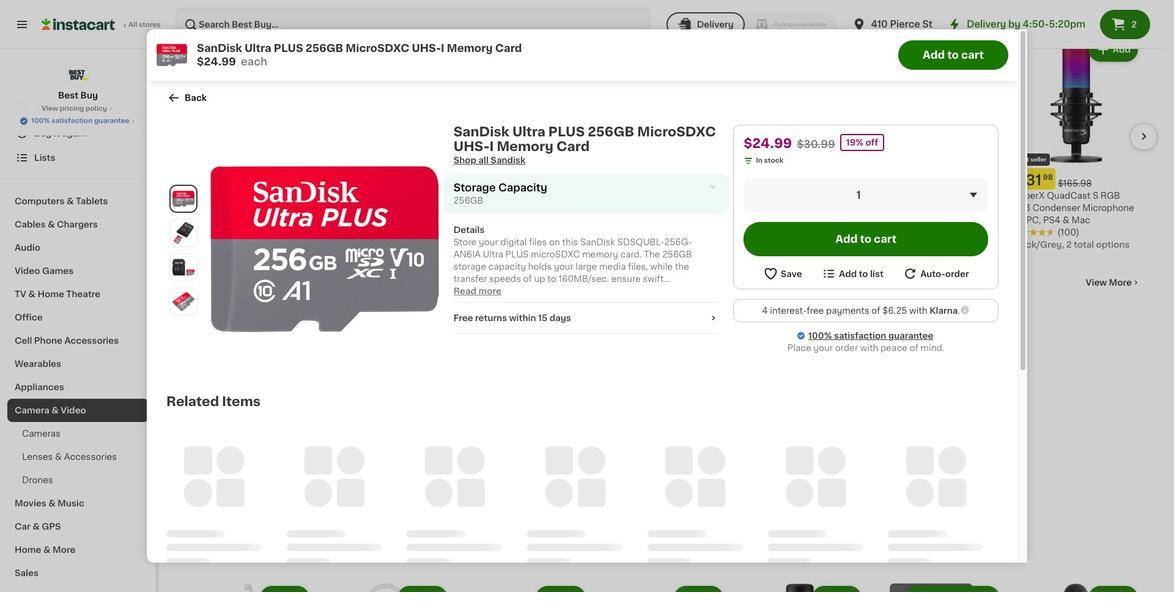 Task type: vqa. For each thing, say whether or not it's contained in the screenshot.
11.25 to the top
no



Task type: locate. For each thing, give the bounding box(es) containing it.
order down 100% satisfaction guarantee link
[[835, 344, 858, 353]]

19% off
[[846, 138, 879, 147]]

camera down appliances
[[15, 406, 49, 415]]

2 $29.99 from the left
[[914, 179, 944, 188]]

remove sandisk ultra plus 32gb sdhc uhs-i memory card image
[[911, 591, 926, 592]]

1 for 1 each
[[184, 490, 187, 499]]

sandisk down 17
[[736, 191, 771, 200]]

2 inside 2 button
[[1132, 20, 1137, 29]]

98 right 131 at the right top of the page
[[1043, 174, 1053, 181]]

0 vertical spatial guarantee
[[94, 117, 130, 124]]

memory for sandisk 128gb extreme plus sdxc uhs-i memory card
[[791, 204, 827, 212]]

1 view more from the top
[[1086, 4, 1132, 12]]

sdxc for $
[[460, 204, 485, 212]]

$ up "apple"
[[324, 174, 329, 181]]

$29.99 up 5858d
[[914, 179, 944, 188]]

1 vertical spatial options
[[799, 228, 833, 237]]

place
[[788, 344, 812, 353]]

video
[[15, 267, 40, 275], [61, 406, 86, 415], [256, 466, 281, 475]]

1 128gb from the left
[[557, 191, 585, 200]]

1 tripod from the left
[[239, 204, 266, 212]]

memory inside sandisk 128gb extreme plus sdxc uhs-i memory card
[[791, 204, 827, 212]]

total down (100)
[[1074, 240, 1095, 249]]

drones link up "music"
[[7, 469, 149, 492]]

$17.99 original price: $22.99 element
[[736, 168, 865, 190]]

gps
[[42, 522, 61, 531]]

& for movies & music link
[[48, 499, 56, 508]]

0 vertical spatial best
[[58, 91, 78, 100]]

your down details
[[479, 238, 498, 247]]

1 horizontal spatial buy
[[81, 91, 98, 100]]

enlarge data storage & hard drives sandisk ultra plus 256gb microsdxc uhs-i memory card unknown (opens in a new tab) image
[[173, 256, 195, 278], [173, 290, 195, 312]]

0 vertical spatial shop
[[34, 105, 57, 113]]

0 horizontal spatial with
[[861, 344, 879, 353]]

details
[[454, 226, 485, 234]]

1 horizontal spatial microsdxc
[[638, 125, 716, 138]]

0 vertical spatial all
[[128, 21, 137, 28]]

all stores
[[128, 21, 161, 28]]

sandisk down 24
[[460, 191, 495, 200]]

99 inside $ 14 99
[[899, 174, 909, 181]]

of left the 'up'
[[523, 275, 532, 283]]

card for sandisk extreme pro 128gb sdxc uhs-i memory card
[[553, 204, 574, 212]]

best buy logo image
[[66, 64, 90, 87]]

1 horizontal spatial and
[[668, 299, 684, 308]]

data storage & hard drives sandisk ultra plus 256gb microsdxc uhs-i memory card hero image
[[210, 135, 439, 363]]

card inside the sandisk ultra plus 256gb microsdxc uhs-i memory card $24.99 each
[[495, 43, 522, 53]]

$ up 58"
[[877, 174, 882, 181]]

0 vertical spatial video
[[15, 267, 40, 275]]

1 vertical spatial the
[[686, 299, 701, 308]]

uhs- inside sandisk extreme pro 128gb sdxc uhs-i memory card
[[487, 204, 510, 212]]

extreme inside sandisk 128gb extreme plus sdxc uhs-i memory card
[[803, 191, 839, 200]]

1 vertical spatial sdsqubl-
[[575, 324, 622, 332]]

99 inside 17 99
[[760, 174, 770, 181]]

view more link for lenses & accessories
[[1086, 2, 1141, 14]]

add to cart for top add to cart button
[[923, 50, 984, 60]]

each inside product group
[[189, 490, 211, 499]]

total
[[220, 216, 241, 224], [777, 228, 797, 237], [1074, 240, 1095, 249]]

2 horizontal spatial for
[[1013, 216, 1024, 224]]

place your order with peace of mind.
[[788, 344, 945, 353]]

order inside "button"
[[946, 269, 969, 278]]

computers & tablets
[[15, 197, 108, 206]]

$14.99 original price: $29.99 element
[[874, 168, 1003, 190]]

sunpak black led 448 19" bi- color ring light
[[598, 191, 725, 212]]

pricing
[[60, 105, 84, 112]]

99 right 32
[[349, 174, 359, 181]]

256g- up the while
[[665, 238, 692, 247]]

service type group
[[667, 12, 837, 37]]

plus
[[842, 191, 860, 200]]

theatre
[[66, 290, 101, 299]]

99
[[208, 174, 218, 181], [349, 174, 359, 181], [488, 174, 498, 181], [760, 174, 770, 181], [899, 174, 909, 181]]

best inside product group
[[1016, 157, 1030, 162]]

shop left "all" at the left top of the page
[[454, 156, 477, 165]]

s
[[1093, 191, 1099, 200]]

extreme down $24.99 original price: $29.99 element
[[497, 191, 533, 200]]

2 vertical spatial more
[[53, 546, 75, 554]]

tripod down 5858d
[[917, 204, 945, 212]]

1 enlarge data storage & hard drives sandisk ultra plus 256gb microsdxc uhs-i memory card unknown (opens in a new tab) image from the top
[[173, 256, 195, 278]]

2 99 from the left
[[349, 174, 359, 181]]

0 vertical spatial view
[[1086, 4, 1107, 12]]

2 inside product group
[[1067, 240, 1072, 249]]

0 vertical spatial view more link
[[1086, 2, 1141, 14]]

uhs- inside sandisk 128gb extreme plus sdxc uhs-i memory card
[[763, 204, 786, 212]]

1 horizontal spatial black
[[632, 191, 656, 200]]

tv & home theatre
[[15, 290, 101, 299]]

home up sales
[[15, 546, 41, 554]]

i for sandisk 128gb extreme plus sdxc uhs-i memory card
[[786, 204, 789, 212]]

and up boosts
[[534, 299, 550, 308]]

1 vertical spatial add to cart
[[836, 234, 897, 244]]

100% up place
[[809, 332, 832, 340]]

sdxc up 128gb,
[[736, 204, 761, 212]]

2 horizontal spatial 1
[[857, 190, 861, 200]]

1 vertical spatial lenses
[[22, 453, 53, 461]]

an6ia down versatile
[[649, 324, 677, 332]]

1 vertical spatial more
[[1109, 278, 1132, 287]]

1 horizontal spatial your
[[554, 262, 574, 271]]

sandisk for sandisk 128gb extreme plus sdxc uhs-i memory card
[[736, 191, 771, 200]]

uhs- inside the sandisk ultra plus 256gb microsdxc uhs-i memory card $24.99 each
[[412, 43, 441, 53]]

black inside bower 36" black 6-in-1 professional tripod black, 3 total options
[[230, 191, 254, 200]]

cart for the bottom add to cart button
[[874, 234, 897, 244]]

uhs- for sandisk ultra plus 256gb microsdxc uhs-i memory card shop all sandisk
[[454, 140, 490, 153]]

100% satisfaction guarantee up place your order with peace of mind. on the bottom right of page
[[809, 332, 934, 340]]

★★★★★
[[736, 216, 779, 224], [736, 216, 779, 224], [1013, 228, 1055, 237], [1013, 228, 1055, 237], [184, 478, 226, 487], [184, 478, 226, 487]]

best seller
[[1016, 157, 1047, 162]]

$115.98
[[233, 454, 265, 462]]

black/grey,
[[1013, 240, 1065, 249]]

1 vertical spatial of
[[872, 306, 881, 315]]

details button
[[454, 224, 719, 236]]

2 vertical spatial options
[[1097, 240, 1130, 249]]

microsdxc down on
[[531, 250, 580, 259]]

files,
[[628, 262, 648, 271]]

$ inside $ 24 99
[[462, 174, 467, 181]]

1 horizontal spatial 1
[[277, 191, 280, 200]]

98 inside $ 131 98
[[1043, 174, 1053, 181]]

99 right '12'
[[208, 174, 218, 181]]

is
[[475, 299, 482, 308]]

sdxc inside sandisk extreme pro 128gb sdxc uhs-i memory card
[[460, 204, 485, 212]]

1 vertical spatial lenses & accessories
[[22, 453, 117, 461]]

shockproof
[[552, 299, 601, 308]]

for down usb
[[1013, 216, 1024, 224]]

i inside sandisk 128gb extreme plus sdxc uhs-i memory card
[[786, 204, 789, 212]]

buy up policy
[[81, 91, 98, 100]]

best buy
[[58, 91, 98, 100]]

card inside apple lightning to sd card camera reader
[[418, 191, 438, 200]]

options down microphone
[[1097, 240, 1130, 249]]

1 99 from the left
[[208, 174, 218, 181]]

100% satisfaction guarantee button
[[19, 114, 137, 126]]

shop left pricing
[[34, 105, 57, 113]]

1 horizontal spatial 100% satisfaction guarantee
[[809, 332, 934, 340]]

memory
[[447, 43, 493, 53], [497, 140, 554, 153], [515, 204, 551, 212], [791, 204, 827, 212]]

for left lasting at the bottom of the page
[[603, 299, 615, 308]]

0 vertical spatial total
[[220, 216, 241, 224]]

98 for 131
[[1043, 174, 1053, 181]]

1 vertical spatial cart
[[874, 234, 897, 244]]

1 horizontal spatial satisfaction
[[834, 332, 887, 340]]

total down (14)
[[777, 228, 797, 237]]

128gb inside sandisk extreme pro 128gb sdxc uhs-i memory card
[[557, 191, 585, 200]]

sunpak inside sunpak black led 448 19" bi- color ring light
[[598, 191, 630, 200]]

card inside sandisk extreme pro 128gb sdxc uhs-i memory card
[[553, 204, 574, 212]]

99 right 24
[[488, 174, 498, 181]]

0 horizontal spatial 1
[[184, 490, 187, 499]]

memory inside the sandisk ultra plus 256gb microsdxc uhs-i memory card $24.99 each
[[447, 43, 493, 53]]

1 horizontal spatial for
[[617, 311, 629, 320]]

1 horizontal spatial $29.99
[[914, 179, 944, 188]]

sdsqubl- down connectivity
[[575, 324, 622, 332]]

1 vertical spatial microsdxc
[[638, 125, 716, 138]]

sunpak up 58"
[[874, 191, 906, 200]]

all left items
[[184, 535, 201, 548]]

1 sdxc from the left
[[460, 204, 485, 212]]

buy it again link
[[7, 121, 149, 146]]

12
[[191, 173, 206, 187]]

2 view more from the top
[[1086, 278, 1132, 287]]

sandisk inside sandisk extreme pro 128gb sdxc uhs-i memory card
[[460, 191, 495, 200]]

100% up buy it again at top
[[31, 117, 50, 124]]

with right $6.25
[[910, 306, 928, 315]]

256g- down versatile
[[622, 324, 649, 332]]

all for all stores
[[128, 21, 137, 28]]

1 sunpak from the left
[[598, 191, 630, 200]]

all left "stores"
[[128, 21, 137, 28]]

1 horizontal spatial sunpak
[[874, 191, 906, 200]]

2 horizontal spatial of
[[910, 344, 919, 353]]

&
[[235, 1, 246, 14], [67, 197, 74, 206], [1063, 216, 1070, 224], [48, 220, 55, 229], [28, 290, 36, 299], [52, 406, 59, 415], [55, 453, 62, 461], [48, 499, 56, 508], [33, 522, 40, 531], [43, 546, 51, 554]]

order up the . on the bottom
[[946, 269, 969, 278]]

memory for sandisk ultra plus 256gb microsdxc uhs-i memory card $24.99 each
[[447, 43, 493, 53]]

view more for drones
[[1086, 278, 1132, 287]]

delivery inside "button"
[[697, 20, 734, 29]]

2 vertical spatial 2
[[1067, 240, 1072, 249]]

sandisk down details button
[[581, 238, 615, 247]]

98 inside $ 105 98
[[218, 448, 228, 456]]

microsdxc down swift
[[619, 287, 668, 295]]

$ up storage
[[462, 174, 467, 181]]

more
[[1109, 4, 1132, 12], [1109, 278, 1132, 287], [53, 546, 75, 554]]

quadcast
[[1047, 191, 1091, 200]]

view more link for drones
[[1086, 276, 1141, 289]]

0 vertical spatial options
[[243, 216, 276, 224]]

save
[[781, 269, 802, 278]]

black down $14.99
[[230, 191, 254, 200]]

$24.99 up back
[[197, 57, 236, 67]]

0 horizontal spatial 98
[[218, 448, 228, 456]]

100% satisfaction guarantee down view pricing policy link
[[31, 117, 130, 124]]

1 horizontal spatial extreme
[[803, 191, 839, 200]]

satisfaction up place your order with peace of mind. on the bottom right of page
[[834, 332, 887, 340]]

0 horizontal spatial microsdxc
[[531, 250, 580, 259]]

$ inside $ 105 98
[[186, 448, 191, 456]]

0 horizontal spatial options
[[243, 216, 276, 224]]

pc,
[[1027, 216, 1041, 224]]

1 horizontal spatial sdxc
[[736, 204, 761, 212]]

options for $
[[1097, 240, 1130, 249]]

$ up color
[[600, 174, 605, 181]]

1 vertical spatial lenses & accessories link
[[7, 445, 149, 469]]

add to cart button up the add to list
[[744, 222, 989, 256]]

0 horizontal spatial 128gb
[[557, 191, 585, 200]]

4:50-
[[1023, 20, 1049, 29]]

1 horizontal spatial best
[[1016, 157, 1030, 162]]

of left $6.25
[[872, 306, 881, 315]]

$ for 32
[[324, 174, 329, 181]]

1 extreme from the left
[[497, 191, 533, 200]]

sdxc down storage
[[460, 204, 485, 212]]

guarantee up peace
[[889, 332, 934, 340]]

sdxc for 17
[[736, 204, 761, 212]]

0 vertical spatial microsdxc
[[531, 250, 580, 259]]

camera down "apple"
[[322, 204, 355, 212]]

on
[[549, 238, 560, 247]]

to inside apple lightning to sd card camera reader
[[392, 191, 400, 200]]

256gb inside storage capacity 256gb
[[454, 196, 484, 205]]

0 vertical spatial an6ia
[[454, 250, 481, 259]]

delivery for delivery
[[697, 20, 734, 29]]

reader
[[358, 204, 389, 212]]

1 vertical spatial enlarge data storage & hard drives sandisk ultra plus 256gb microsdxc uhs-i memory card unknown (opens in a new tab) image
[[173, 290, 195, 312]]

led
[[658, 191, 675, 200]]

100% inside button
[[31, 117, 50, 124]]

store
[[454, 238, 477, 247]]

99 right 17
[[760, 174, 770, 181]]

options down sandisk 128gb extreme plus sdxc uhs-i memory card
[[799, 228, 833, 237]]

product group containing 12
[[184, 35, 312, 226]]

0 vertical spatial lenses & accessories
[[184, 1, 332, 14]]

guarantee down policy
[[94, 117, 130, 124]]

0 vertical spatial cart
[[962, 50, 984, 60]]

i for sandisk ultra plus 256gb microsdxc uhs-i memory card shop all sandisk
[[490, 140, 494, 153]]

microsdxc inside the sandisk ultra plus 256gb microsdxc uhs-i memory card $24.99 each
[[346, 43, 410, 53]]

with down 100% satisfaction guarantee link
[[861, 344, 879, 353]]

0 horizontal spatial shop
[[34, 105, 57, 113]]

sunpak inside the 'sunpak 5858d platinumplus 58" black tripod'
[[874, 191, 906, 200]]

0 horizontal spatial add to cart
[[836, 234, 897, 244]]

microsdxc inside sandisk ultra plus 256gb microsdxc uhs-i memory card shop all sandisk
[[638, 125, 716, 138]]

2 horizontal spatial 98
[[1043, 174, 1053, 181]]

256gb inside sandisk ultra plus 256gb microsdxc uhs-i memory card shop all sandisk
[[588, 125, 635, 138]]

drones link down enlarge data storage & hard drives sandisk ultra plus 256gb microsdxc uhs-i memory card unknown (opens in a new tab) icon
[[184, 275, 233, 290]]

105
[[191, 448, 217, 462]]

0 horizontal spatial black
[[230, 191, 254, 200]]

3 99 from the left
[[488, 174, 498, 181]]

microsdxc for sandisk ultra plus 256gb microsdxc uhs-i memory card shop all sandisk
[[638, 125, 716, 138]]

1 inside bower 36" black 6-in-1 professional tripod black, 3 total options
[[277, 191, 280, 200]]

memory for sandisk extreme pro 128gb sdxc uhs-i memory card
[[515, 204, 551, 212]]

card inside sandisk 128gb extreme plus sdxc uhs-i memory card
[[829, 204, 850, 212]]

$6.25
[[883, 306, 908, 315]]

hyperx quadcast s rgb usb condenser microphone for pc, ps4 & mac
[[1013, 191, 1135, 224]]

lists link
[[7, 146, 149, 170]]

256g-
[[665, 238, 692, 247], [622, 324, 649, 332]]

$ 105 98
[[186, 448, 228, 462]]

1 vertical spatial view
[[42, 105, 58, 112]]

uhs- for sandisk extreme pro 128gb sdxc uhs-i memory card
[[487, 204, 510, 212]]

best up pricing
[[58, 91, 78, 100]]

2 vertical spatial total
[[1074, 240, 1095, 249]]

sunpak
[[598, 191, 630, 200], [874, 191, 906, 200]]

view
[[1086, 4, 1107, 12], [42, 105, 58, 112], [1086, 278, 1107, 287]]

black right 58"
[[892, 204, 915, 212]]

$29.99 inside product group
[[914, 179, 944, 188]]

1 horizontal spatial 100%
[[809, 332, 832, 340]]

1 inside field
[[857, 190, 861, 200]]

1 vertical spatial drones
[[22, 476, 53, 485]]

99 inside 12 99
[[208, 174, 218, 181]]

0 horizontal spatial drones link
[[7, 469, 149, 492]]

sandisk inside sandisk ultra plus 256gb microsdxc uhs-i memory card shop all sandisk
[[454, 125, 510, 138]]

98 for 95
[[626, 174, 636, 181]]

uhs- inside sandisk ultra plus 256gb microsdxc uhs-i memory card shop all sandisk
[[454, 140, 490, 153]]

tripod down 6-
[[239, 204, 266, 212]]

$ inside $ 131 98
[[1015, 174, 1020, 181]]

i inside sandisk extreme pro 128gb sdxc uhs-i memory card
[[510, 204, 512, 212]]

card for sandisk ultra plus 256gb microsdxc uhs-i memory card shop all sandisk
[[557, 140, 590, 153]]

1 for 1
[[857, 190, 861, 200]]

for down lasting at the bottom of the page
[[617, 311, 629, 320]]

product group
[[184, 35, 312, 226], [322, 35, 450, 214], [874, 35, 1003, 214], [1013, 35, 1141, 251], [184, 309, 312, 501], [184, 584, 312, 592], [322, 584, 450, 592], [460, 584, 588, 592], [598, 584, 726, 592], [736, 584, 865, 592], [874, 584, 1003, 592], [1013, 584, 1141, 592]]

sandisk inside sandisk 128gb extreme plus sdxc uhs-i memory card
[[736, 191, 771, 200]]

memory down the while
[[670, 287, 706, 295]]

128gb right the pro
[[557, 191, 585, 200]]

0 vertical spatial 100% satisfaction guarantee
[[31, 117, 130, 124]]

0 horizontal spatial 100% satisfaction guarantee
[[31, 117, 130, 124]]

card inside sandisk ultra plus 256gb microsdxc uhs-i memory card shop all sandisk
[[557, 140, 590, 153]]

buy left it
[[34, 129, 52, 138]]

cameras link
[[7, 422, 149, 445]]

enlarge data storage & hard drives sandisk ultra plus 256gb microsdxc uhs-i memory card hero (opens in a new tab) image
[[173, 188, 195, 210]]

sdxc inside sandisk 128gb extreme plus sdxc uhs-i memory card
[[736, 204, 761, 212]]

0 horizontal spatial your
[[479, 238, 498, 247]]

card for sandisk 128gb extreme plus sdxc uhs-i memory card
[[829, 204, 850, 212]]

add button for 14
[[952, 39, 999, 61]]

your right place
[[814, 344, 833, 353]]

tripod inside bower 36" black 6-in-1 professional tripod black, 3 total options
[[239, 204, 266, 212]]

klarna
[[930, 306, 958, 315]]

camera inside "link"
[[15, 406, 49, 415]]

99 inside $ 32 99
[[349, 174, 359, 181]]

back
[[185, 94, 207, 102]]

2 for 131
[[1067, 240, 1072, 249]]

i inside sandisk ultra plus 256gb microsdxc uhs-i memory card shop all sandisk
[[490, 140, 494, 153]]

0 vertical spatial more
[[1109, 4, 1132, 12]]

0 vertical spatial order
[[946, 269, 969, 278]]

satisfaction down pricing
[[51, 117, 93, 124]]

$ inside $ 32 99
[[324, 174, 329, 181]]

1 vertical spatial total
[[777, 228, 797, 237]]

2 extreme from the left
[[803, 191, 839, 200]]

1 and from the left
[[534, 299, 550, 308]]

add to list button
[[822, 266, 884, 281]]

best left seller
[[1016, 157, 1030, 162]]

5 99 from the left
[[899, 174, 909, 181]]

sandisk inside the sandisk ultra plus 256gb microsdxc uhs-i memory card $24.99 each
[[197, 43, 242, 53]]

$ inside $ 14 99
[[877, 174, 882, 181]]

options inside bower 36" black 6-in-1 professional tripod black, 3 total options
[[243, 216, 276, 224]]

cart for top add to cart button
[[962, 50, 984, 60]]

1 vertical spatial guarantee
[[889, 332, 934, 340]]

music
[[58, 499, 84, 508]]

128gb down $22.99
[[773, 191, 801, 200]]

100%
[[31, 117, 50, 124], [809, 332, 832, 340]]

of left mind.
[[910, 344, 919, 353]]

video down appliances link
[[61, 406, 86, 415]]

it
[[54, 129, 60, 138]]

storage
[[454, 183, 496, 193]]

audio link
[[7, 236, 149, 259]]

memory inside sandisk ultra plus 256gb microsdxc uhs-i memory card shop all sandisk
[[497, 140, 554, 153]]

all inside all stores link
[[128, 21, 137, 28]]

4 99 from the left
[[760, 174, 770, 181]]

99 inside $ 24 99
[[488, 174, 498, 181]]

sunpak up color
[[598, 191, 630, 200]]

2 horizontal spatial total
[[1074, 240, 1095, 249]]

2 vertical spatial your
[[814, 344, 833, 353]]

sandisk up back
[[197, 43, 242, 53]]

home down video games
[[38, 290, 64, 299]]

99 right 14
[[899, 174, 909, 181]]

$29.99 up sandisk extreme pro 128gb sdxc uhs-i memory card
[[503, 179, 533, 188]]

1 horizontal spatial cart
[[962, 50, 984, 60]]

your left large
[[554, 262, 574, 271]]

card.
[[621, 250, 642, 259]]

hawk
[[230, 466, 254, 475]]

view more for lenses & accessories
[[1086, 4, 1132, 12]]

add to cart up the add to list
[[836, 234, 897, 244]]

2 sdxc from the left
[[736, 204, 761, 212]]

0 horizontal spatial cart
[[874, 234, 897, 244]]

128gb inside sandisk 128gb extreme plus sdxc uhs-i memory card
[[773, 191, 801, 200]]

add to cart down st
[[923, 50, 984, 60]]

$ for 105
[[186, 448, 191, 456]]

view for lenses & accessories
[[1086, 4, 1107, 12]]

view for drones
[[1086, 278, 1107, 287]]

cart down 58"
[[874, 234, 897, 244]]

1 vertical spatial your
[[554, 262, 574, 271]]

160mb/sec.
[[559, 275, 609, 283]]

2 vertical spatial accessories
[[64, 453, 117, 461]]

1 horizontal spatial each
[[241, 57, 267, 67]]

1 field
[[744, 178, 989, 212]]

1 horizontal spatial shop
[[454, 156, 477, 165]]

98 up sky on the left bottom of the page
[[218, 448, 228, 456]]

cart down delivery by 4:50-5:20pm "link"
[[962, 50, 984, 60]]

0 vertical spatial home
[[38, 290, 64, 299]]

accessories for the leftmost lenses & accessories link
[[64, 453, 117, 461]]

$29.99
[[503, 179, 533, 188], [914, 179, 944, 188]]

0 vertical spatial drones
[[184, 276, 233, 289]]

delivery inside "link"
[[967, 20, 1007, 29]]

$105.98 original price: $115.98 element
[[184, 443, 312, 464]]

0 vertical spatial microsdxc
[[346, 43, 410, 53]]

options for 17
[[799, 228, 833, 237]]

0 horizontal spatial and
[[534, 299, 550, 308]]

0 horizontal spatial 100%
[[31, 117, 50, 124]]

1 $29.99 from the left
[[503, 179, 533, 188]]

$24.99 original price: $29.99 element
[[460, 168, 588, 190]]

98 right 95
[[626, 174, 636, 181]]

by
[[1009, 20, 1021, 29]]

video down audio
[[15, 267, 40, 275]]

and right use,
[[668, 299, 684, 308]]

satisfaction inside 100% satisfaction guarantee link
[[834, 332, 887, 340]]

black up ring
[[632, 191, 656, 200]]

add button for 105
[[261, 313, 308, 335]]

1 horizontal spatial an6ia
[[649, 324, 677, 332]]

.
[[958, 306, 960, 315]]

the right the while
[[675, 262, 689, 271]]

$24.99 inside the sandisk ultra plus 256gb microsdxc uhs-i memory card $24.99 each
[[197, 57, 236, 67]]

video inside product group
[[256, 466, 281, 475]]

satisfaction inside 100% satisfaction guarantee button
[[51, 117, 93, 124]]

1 view more link from the top
[[1086, 2, 1141, 14]]

1 horizontal spatial lenses
[[184, 1, 232, 14]]

0 vertical spatial buy
[[81, 91, 98, 100]]

1 vertical spatial satisfaction
[[834, 332, 887, 340]]

$ for 24
[[462, 174, 467, 181]]

interest-
[[770, 306, 807, 315]]

0 horizontal spatial each
[[189, 490, 211, 499]]

98 inside $ 95 98
[[626, 174, 636, 181]]

$24.99 up in stock
[[744, 137, 792, 150]]

128gb
[[557, 191, 585, 200], [773, 191, 801, 200]]

the right use,
[[686, 299, 701, 308]]

bi-
[[713, 191, 725, 200]]

video down $115.98
[[256, 466, 281, 475]]

98
[[626, 174, 636, 181], [1043, 174, 1053, 181], [218, 448, 228, 456]]

drones up movies
[[22, 476, 53, 485]]

each
[[241, 57, 267, 67], [189, 490, 211, 499]]

$ up vivitar
[[186, 448, 191, 456]]

2 vertical spatial of
[[910, 344, 919, 353]]

1 vertical spatial an6ia
[[649, 324, 677, 332]]

hyperx
[[1013, 191, 1045, 200]]

2 horizontal spatial options
[[1097, 240, 1130, 249]]

sandisk up "all" at the left top of the page
[[454, 125, 510, 138]]

99 for 14
[[899, 174, 909, 181]]

0 horizontal spatial camera
[[15, 406, 49, 415]]

sandisk extreme pro 128gb sdxc uhs-i memory card
[[460, 191, 585, 212]]

the
[[675, 262, 689, 271], [686, 299, 701, 308]]

home & more link
[[7, 538, 149, 562]]

product group containing 131
[[1013, 35, 1141, 251]]

& inside "link"
[[52, 406, 59, 415]]

sdsqubl- up card.
[[618, 238, 665, 247]]

None search field
[[175, 7, 651, 42]]

st
[[923, 20, 933, 29]]

17 99
[[743, 173, 770, 187]]

adapter
[[493, 311, 527, 320]]

1 horizontal spatial memory
[[670, 287, 706, 295]]

2 and from the left
[[668, 299, 684, 308]]

total right 3 on the top
[[220, 216, 241, 224]]

$30.99
[[797, 139, 835, 149]]

1 horizontal spatial camera
[[322, 204, 355, 212]]

2 sunpak from the left
[[874, 191, 906, 200]]

options down 6-
[[243, 216, 276, 224]]

memory up the media
[[582, 250, 618, 259]]

boosts
[[529, 311, 559, 320]]

2 128gb from the left
[[773, 191, 801, 200]]

an6ia down store
[[454, 250, 481, 259]]

memory for sandisk ultra plus 256gb microsdxc uhs-i memory card shop all sandisk
[[497, 140, 554, 153]]

1 vertical spatial shop
[[454, 156, 477, 165]]

all items
[[184, 535, 242, 548]]

i inside the sandisk ultra plus 256gb microsdxc uhs-i memory card $24.99 each
[[441, 43, 445, 53]]

memory inside sandisk extreme pro 128gb sdxc uhs-i memory card
[[515, 204, 551, 212]]

1 vertical spatial order
[[835, 344, 858, 353]]

video inside "link"
[[61, 406, 86, 415]]

$ up hyperx
[[1015, 174, 1020, 181]]

$ inside $ 95 98
[[600, 174, 605, 181]]

0 horizontal spatial 2
[[769, 228, 775, 237]]

stores
[[139, 21, 161, 28]]

2 tripod from the left
[[917, 204, 945, 212]]

all for all items
[[184, 535, 201, 548]]

256gb inside store your digital files on this sandisk sdsqubl-256g- an6ia ultra plus microsdxc memory card. the 256gb storage capacity holds your large media files, while the transfer speeds of up to 160mb/sec. ensure swift performance. this sandisk ultra plus microsdxc memory card is waterproof and shockproof for lasting use, and the included adapter boosts connectivity for versatile application. model number: sdsqubl-256g-an6ia
[[662, 250, 692, 259]]

2 view more link from the top
[[1086, 276, 1141, 289]]

the
[[644, 250, 660, 259]]



Task type: describe. For each thing, give the bounding box(es) containing it.
sandisk down the 'up'
[[534, 287, 569, 295]]

product group containing 32
[[322, 35, 450, 214]]

total for 17
[[777, 228, 797, 237]]

total for $
[[1074, 240, 1095, 249]]

capacity
[[499, 183, 548, 193]]

0 vertical spatial sdsqubl-
[[618, 238, 665, 247]]

0 vertical spatial memory
[[582, 250, 618, 259]]

waterproof
[[484, 299, 531, 308]]

delivery by 4:50-5:20pm
[[967, 20, 1086, 29]]

camera & video link
[[7, 399, 149, 422]]

uhs- for sandisk ultra plus 256gb microsdxc uhs-i memory card $24.99 each
[[412, 43, 441, 53]]

1 vertical spatial memory
[[670, 287, 706, 295]]

$29.99 for 14
[[914, 179, 944, 188]]

1 vertical spatial home
[[15, 546, 41, 554]]

storage
[[454, 262, 487, 271]]

product group containing 105
[[184, 309, 312, 501]]

0 horizontal spatial drones
[[22, 476, 53, 485]]

condenser
[[1033, 204, 1081, 212]]

extreme inside sandisk extreme pro 128gb sdxc uhs-i memory card
[[497, 191, 533, 200]]

appliances
[[15, 383, 64, 392]]

add to list
[[839, 269, 884, 278]]

& for cables & chargers link
[[48, 220, 55, 229]]

best for best buy
[[58, 91, 78, 100]]

product group containing 14
[[874, 35, 1003, 214]]

delivery for delivery by 4:50-5:20pm
[[967, 20, 1007, 29]]

increment quantity of sandisk ultra plus 32gb sdhc uhs-i memory card image
[[981, 591, 995, 592]]

1 vertical spatial 100% satisfaction guarantee
[[809, 332, 934, 340]]

& inside hyperx quadcast s rgb usb condenser microphone for pc, ps4 & mac
[[1063, 216, 1070, 224]]

auto-order
[[921, 269, 969, 278]]

& for computers & tablets link
[[67, 197, 74, 206]]

sunpak for sunpak black led 448 19" bi- color ring light
[[598, 191, 630, 200]]

free returns within 15 days
[[454, 314, 571, 322]]

128gb,
[[736, 228, 767, 237]]

& for the car & gps link
[[33, 522, 40, 531]]

bower 36" black 6-in-1 professional tripod black, 3 total options
[[184, 191, 280, 224]]

each inside the sandisk ultra plus 256gb microsdxc uhs-i memory card $24.99 each
[[241, 57, 267, 67]]

free
[[454, 314, 473, 322]]

your for place
[[814, 344, 833, 353]]

1 vertical spatial drones link
[[7, 469, 149, 492]]

cell
[[15, 336, 32, 345]]

in
[[756, 157, 763, 164]]

pro
[[535, 191, 555, 200]]

$ 32 99
[[324, 173, 359, 187]]

cell phone accessories
[[15, 336, 119, 345]]

pierce
[[890, 20, 921, 29]]

tripod inside the 'sunpak 5858d platinumplus 58" black tripod'
[[917, 204, 945, 212]]

to inside store your digital files on this sandisk sdsqubl-256g- an6ia ultra plus microsdxc memory card. the 256gb storage capacity holds your large media files, while the transfer speeds of up to 160mb/sec. ensure swift performance. this sandisk ultra plus microsdxc memory card is waterproof and shockproof for lasting use, and the included adapter boosts connectivity for versatile application. model number: sdsqubl-256g-an6ia
[[548, 275, 557, 283]]

digital
[[501, 238, 527, 247]]

$ for 14
[[877, 174, 882, 181]]

(41)
[[229, 478, 244, 487]]

movies
[[15, 499, 46, 508]]

add button for 131
[[1090, 39, 1137, 61]]

bower
[[184, 191, 211, 200]]

& for home & more link
[[43, 546, 51, 554]]

office
[[15, 313, 43, 322]]

audio
[[15, 243, 40, 252]]

1 vertical spatial add to cart button
[[744, 222, 989, 256]]

black inside sunpak black led 448 19" bi- color ring light
[[632, 191, 656, 200]]

1 horizontal spatial drones link
[[184, 275, 233, 290]]

0 horizontal spatial 256g-
[[622, 324, 649, 332]]

24
[[467, 173, 486, 187]]

files
[[529, 238, 547, 247]]

stock
[[764, 157, 784, 164]]

plus inside the sandisk ultra plus 256gb microsdxc uhs-i memory card $24.99 each
[[274, 43, 303, 53]]

0 horizontal spatial buy
[[34, 129, 52, 138]]

this
[[562, 238, 578, 247]]

0 horizontal spatial video
[[15, 267, 40, 275]]

0 vertical spatial add to cart button
[[899, 40, 1009, 70]]

auto-order button
[[903, 266, 969, 281]]

0 horizontal spatial lenses & accessories
[[22, 453, 117, 461]]

returns
[[475, 314, 507, 322]]

$ for 131
[[1015, 174, 1020, 181]]

guarantee inside button
[[94, 117, 130, 124]]

& for tv & home theatre link
[[28, 290, 36, 299]]

98 for 105
[[218, 448, 228, 456]]

uhs- for sandisk 128gb extreme plus sdxc uhs-i memory card
[[763, 204, 786, 212]]

2 enlarge data storage & hard drives sandisk ultra plus 256gb microsdxc uhs-i memory card unknown (opens in a new tab) image from the top
[[173, 290, 195, 312]]

2 vertical spatial for
[[617, 311, 629, 320]]

99 for 24
[[488, 174, 498, 181]]

sandisk ultra plus 256gb microsdxc uhs-i memory card $24.99 each
[[197, 43, 522, 67]]

in stock
[[756, 157, 784, 164]]

back button
[[166, 91, 207, 105]]

ultra inside the sandisk ultra plus 256gb microsdxc uhs-i memory card $24.99 each
[[245, 43, 271, 53]]

card
[[454, 299, 473, 308]]

1 horizontal spatial with
[[910, 306, 928, 315]]

(100)
[[1058, 228, 1080, 237]]

total inside bower 36" black 6-in-1 professional tripod black, 3 total options
[[220, 216, 241, 224]]

appliances link
[[7, 376, 149, 399]]

wearables link
[[7, 352, 149, 376]]

0 horizontal spatial an6ia
[[454, 250, 481, 259]]

2 for 99
[[769, 228, 775, 237]]

$12.99 original price: $14.99 element
[[184, 168, 312, 190]]

sandisk 128gb extreme plus sdxc uhs-i memory card
[[736, 191, 860, 212]]

delivery button
[[667, 12, 745, 37]]

items
[[204, 535, 242, 548]]

& for the leftmost lenses & accessories link
[[55, 453, 62, 461]]

delivery by 4:50-5:20pm link
[[948, 17, 1086, 32]]

128gb, 2 total options
[[736, 228, 833, 237]]

0 vertical spatial accessories
[[249, 1, 332, 14]]

drone
[[283, 466, 309, 475]]

1 vertical spatial $24.99
[[744, 137, 792, 150]]

256gb inside the sandisk ultra plus 256gb microsdxc uhs-i memory card $24.99 each
[[306, 43, 343, 53]]

model
[[506, 324, 533, 332]]

0 horizontal spatial lenses
[[22, 453, 53, 461]]

$ for 95
[[600, 174, 605, 181]]

camera inside apple lightning to sd card camera reader
[[322, 204, 355, 212]]

sandisk for sandisk ultra plus 256gb microsdxc uhs-i memory card shop all sandisk
[[454, 125, 510, 138]]

for inside hyperx quadcast s rgb usb condenser microphone for pc, ps4 & mac
[[1013, 216, 1024, 224]]

$165.98
[[1058, 179, 1092, 188]]

item carousel region
[[184, 30, 1158, 256]]

$131.98 original price: $165.98 element
[[1013, 168, 1141, 190]]

lasting
[[617, 299, 646, 308]]

read more
[[454, 287, 502, 295]]

instacart logo image
[[42, 17, 115, 32]]

1 horizontal spatial of
[[872, 306, 881, 315]]

card for sandisk ultra plus 256gb microsdxc uhs-i memory card $24.99 each
[[495, 43, 522, 53]]

more for lenses & accessories
[[1109, 4, 1132, 12]]

vivitar
[[184, 466, 210, 475]]

sales link
[[7, 562, 149, 585]]

movies & music
[[15, 499, 84, 508]]

12 99
[[191, 173, 218, 187]]

of inside store your digital files on this sandisk sdsqubl-256g- an6ia ultra plus microsdxc memory card. the 256gb storage capacity holds your large media files, while the transfer speeds of up to 160mb/sec. ensure swift performance. this sandisk ultra plus microsdxc memory card is waterproof and shockproof for lasting use, and the included adapter boosts connectivity for versatile application. model number: sdsqubl-256g-an6ia
[[523, 275, 532, 283]]

microsdxc for sandisk ultra plus 256gb microsdxc uhs-i memory card $24.99 each
[[346, 43, 410, 53]]

ultra inside sandisk ultra plus 256gb microsdxc uhs-i memory card shop all sandisk
[[513, 125, 546, 138]]

best buy link
[[58, 64, 98, 102]]

add to cart for the bottom add to cart button
[[836, 234, 897, 244]]

plus inside sandisk ultra plus 256gb microsdxc uhs-i memory card shop all sandisk
[[549, 125, 585, 138]]

& for camera & video "link"
[[52, 406, 59, 415]]

17
[[743, 173, 758, 187]]

$29.99 for 24
[[503, 179, 533, 188]]

sunpak for sunpak 5858d platinumplus 58" black tripod
[[874, 191, 906, 200]]

shop inside sandisk ultra plus 256gb microsdxc uhs-i memory card shop all sandisk
[[454, 156, 477, 165]]

sandisk for sandisk ultra plus 256gb microsdxc uhs-i memory card $24.99 each
[[197, 43, 242, 53]]

36"
[[213, 191, 228, 200]]

1 horizontal spatial lenses & accessories link
[[184, 1, 332, 15]]

best for best seller
[[1016, 157, 1030, 162]]

while
[[651, 262, 673, 271]]

read more button
[[454, 285, 502, 297]]

accessories for cell phone accessories link
[[64, 336, 119, 345]]

read
[[454, 287, 477, 295]]

4
[[762, 306, 768, 315]]

100% satisfaction guarantee inside button
[[31, 117, 130, 124]]

2 button
[[1101, 10, 1151, 39]]

1 horizontal spatial microsdxc
[[619, 287, 668, 295]]

(14)
[[781, 216, 797, 224]]

1 horizontal spatial 256g-
[[665, 238, 692, 247]]

up
[[534, 275, 546, 283]]

more
[[479, 287, 502, 295]]

your for store
[[479, 238, 498, 247]]

again
[[62, 129, 86, 138]]

$14.99
[[223, 179, 251, 188]]

more inside home & more link
[[53, 546, 75, 554]]

buy it again
[[34, 129, 86, 138]]

0 horizontal spatial for
[[603, 299, 615, 308]]

0 horizontal spatial lenses & accessories link
[[7, 445, 149, 469]]

i for sandisk extreme pro 128gb sdxc uhs-i memory card
[[510, 204, 512, 212]]

$ 14 99
[[877, 173, 909, 187]]

0 vertical spatial lenses
[[184, 1, 232, 14]]

days
[[550, 314, 571, 322]]

more for drones
[[1109, 278, 1132, 287]]

computers & tablets link
[[7, 190, 149, 213]]

black inside the 'sunpak 5858d platinumplus 58" black tripod'
[[892, 204, 915, 212]]

lists
[[34, 154, 55, 162]]

0 vertical spatial the
[[675, 262, 689, 271]]

99 for 32
[[349, 174, 359, 181]]

rgb
[[1101, 191, 1121, 200]]

add button for 99
[[261, 39, 308, 61]]

black/grey, 2 total options
[[1013, 240, 1130, 249]]

32
[[329, 173, 348, 187]]

included
[[454, 311, 491, 320]]

5:20pm
[[1049, 20, 1086, 29]]

1 horizontal spatial lenses & accessories
[[184, 1, 332, 14]]

number:
[[535, 324, 572, 332]]

1 vertical spatial 100%
[[809, 332, 832, 340]]

sandisk for sandisk extreme pro 128gb sdxc uhs-i memory card
[[460, 191, 495, 200]]

video games link
[[7, 259, 149, 283]]

enlarge data storage & hard drives sandisk ultra plus 256gb microsdxc uhs-i memory card unknown (opens in a new tab) image
[[173, 222, 195, 244]]

448
[[678, 191, 695, 200]]

payments
[[826, 306, 870, 315]]

all stores link
[[42, 7, 162, 42]]

usb
[[1013, 204, 1031, 212]]

sd
[[403, 191, 415, 200]]

i for sandisk ultra plus 256gb microsdxc uhs-i memory card $24.99 each
[[441, 43, 445, 53]]



